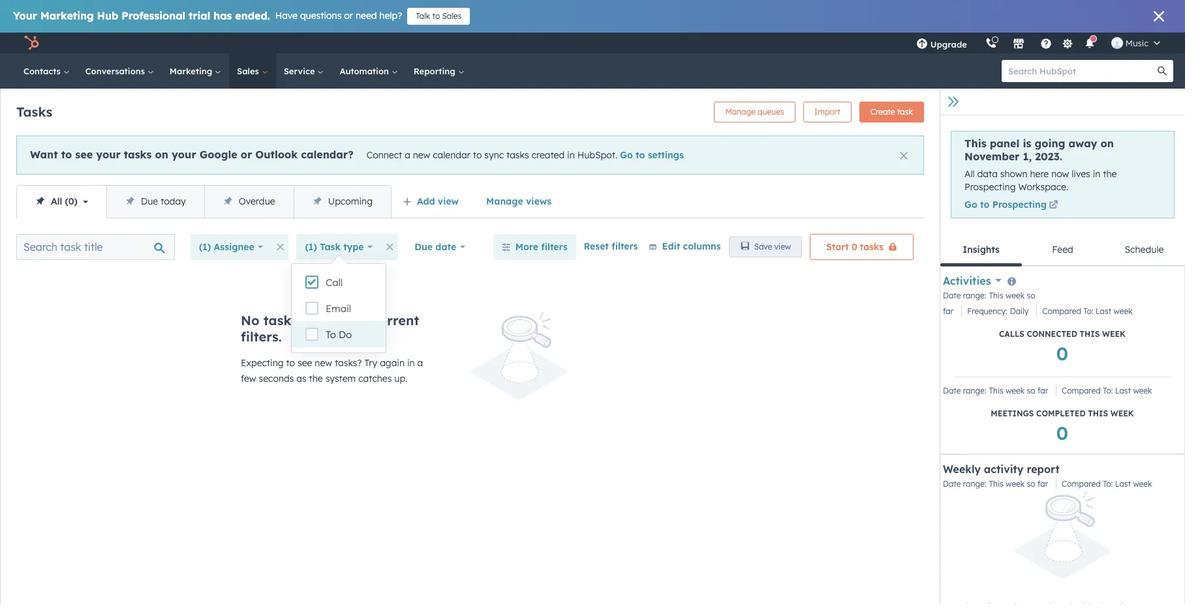 Task type: locate. For each thing, give the bounding box(es) containing it.
prospecting inside all data shown here now lives in the prospecting workspace.
[[965, 181, 1016, 193]]

1 date range: this week so far from the top
[[943, 386, 1048, 396]]

1 vertical spatial new
[[315, 358, 332, 369]]

0 horizontal spatial due
[[141, 196, 158, 208]]

0 horizontal spatial manage
[[486, 196, 523, 208]]

0 vertical spatial view
[[438, 196, 459, 208]]

manage left queues
[[725, 107, 756, 117]]

1 vertical spatial far
[[1038, 386, 1048, 396]]

1 horizontal spatial view
[[774, 242, 791, 252]]

(1) left 'assignee'
[[199, 241, 211, 253]]

2 so from the top
[[1027, 386, 1035, 396]]

calls connected this week element
[[943, 288, 1182, 372]]

help button
[[1035, 33, 1057, 54]]

more
[[515, 241, 538, 253]]

0 vertical spatial compared
[[1042, 307, 1081, 316]]

manage queues
[[725, 107, 784, 117]]

daily
[[1010, 307, 1029, 316]]

to inside button
[[432, 11, 440, 21]]

0 vertical spatial date
[[943, 291, 961, 301]]

due for due date
[[415, 241, 433, 253]]

compared to: last week inside the calls connected this week element
[[1042, 307, 1133, 316]]

go inside alert
[[620, 149, 633, 161]]

0 button inside the calls connected this week element
[[1056, 342, 1068, 367]]

filters right the more
[[541, 241, 567, 253]]

0 vertical spatial sales
[[442, 11, 462, 21]]

0 vertical spatial compared to: last week
[[1042, 307, 1133, 316]]

1 vertical spatial a
[[417, 358, 423, 369]]

email
[[326, 303, 351, 315]]

lives
[[1072, 168, 1090, 180]]

due date button
[[406, 234, 474, 260]]

1 vertical spatial compared
[[1062, 386, 1101, 396]]

2 vertical spatial to:
[[1103, 480, 1113, 489]]

new inside expecting to see new tasks? try again in a few seconds as the system catches up.
[[315, 358, 332, 369]]

0 vertical spatial far
[[943, 307, 954, 316]]

date range: this week so far
[[943, 386, 1048, 396], [943, 480, 1048, 489]]

see up as
[[298, 358, 312, 369]]

queues
[[758, 107, 784, 117]]

go right hubspot.
[[620, 149, 633, 161]]

0 vertical spatial last
[[1096, 307, 1112, 316]]

go to prospecting link
[[965, 199, 1060, 213]]

to for want to see your tasks on your google or outlook calendar?
[[61, 148, 72, 161]]

0 horizontal spatial (1)
[[199, 241, 211, 253]]

0 horizontal spatial filters
[[541, 241, 567, 253]]

upgrade
[[930, 39, 967, 50]]

prospecting inside "go to prospecting" link
[[992, 199, 1047, 211]]

hubspot image
[[23, 35, 39, 51]]

2 (1) from the left
[[305, 241, 317, 253]]

0 vertical spatial range:
[[963, 291, 986, 301]]

your left google
[[172, 148, 196, 161]]

talk
[[416, 11, 430, 21]]

last inside the meetings completed this week element
[[1115, 386, 1131, 396]]

0 vertical spatial manage
[[725, 107, 756, 117]]

1 vertical spatial so
[[1027, 386, 1035, 396]]

1 horizontal spatial manage
[[725, 107, 756, 117]]

due inside popup button
[[415, 241, 433, 253]]

0 vertical spatial a
[[405, 149, 410, 161]]

filters inside button
[[612, 241, 638, 253]]

new left calendar on the top left of the page
[[413, 149, 430, 161]]

to down 'data' at the top of the page
[[980, 199, 990, 211]]

1 vertical spatial 0 button
[[1056, 421, 1068, 446]]

google
[[200, 148, 237, 161]]

1 vertical spatial go
[[965, 199, 977, 211]]

far down date range:
[[943, 307, 954, 316]]

to for go to prospecting
[[980, 199, 990, 211]]

1 horizontal spatial all
[[965, 168, 975, 180]]

view right 'add'
[[438, 196, 459, 208]]

0 button inside the meetings completed this week element
[[1056, 421, 1068, 446]]

sales link
[[229, 54, 276, 89]]

2 vertical spatial far
[[1038, 480, 1048, 489]]

1 vertical spatial manage
[[486, 196, 523, 208]]

to for expecting to see new tasks? try again in a few seconds as the system catches up.
[[286, 358, 295, 369]]

close image
[[1154, 11, 1164, 22]]

due today
[[141, 196, 186, 208]]

0 vertical spatial date range: this week so far
[[943, 386, 1048, 396]]

sales right talk
[[442, 11, 462, 21]]

0 horizontal spatial in
[[407, 358, 415, 369]]

on up due today
[[155, 148, 168, 161]]

compared to: last week
[[1042, 307, 1133, 316], [1062, 386, 1152, 396], [1062, 480, 1152, 489]]

0 inside the meetings completed this week element
[[1056, 422, 1068, 445]]

search image
[[1158, 67, 1167, 76]]

prospecting down 'data' at the top of the page
[[965, 181, 1016, 193]]

outlook
[[255, 148, 298, 161]]

0 horizontal spatial or
[[241, 148, 252, 161]]

tab list
[[940, 234, 1185, 267]]

has
[[214, 9, 232, 22]]

0 vertical spatial all
[[965, 168, 975, 180]]

the right as
[[309, 373, 323, 385]]

date range: this week so far inside the meetings completed this week element
[[943, 386, 1048, 396]]

2 date range: this week so far from the top
[[943, 480, 1048, 489]]

1 horizontal spatial (1)
[[305, 241, 317, 253]]

1 vertical spatial see
[[298, 358, 312, 369]]

0 horizontal spatial the
[[309, 373, 323, 385]]

have
[[275, 10, 298, 22]]

frequency:
[[967, 307, 1007, 316]]

0 vertical spatial go
[[620, 149, 633, 161]]

2 vertical spatial compared
[[1062, 480, 1101, 489]]

1 vertical spatial range:
[[963, 386, 986, 396]]

1 vertical spatial or
[[241, 148, 252, 161]]

the right to
[[347, 313, 368, 329]]

0 horizontal spatial your
[[96, 148, 121, 161]]

1 vertical spatial last
[[1115, 386, 1131, 396]]

1 horizontal spatial a
[[417, 358, 423, 369]]

2 vertical spatial range:
[[963, 480, 986, 489]]

compared inside the calls connected this week element
[[1042, 307, 1081, 316]]

ended.
[[235, 9, 270, 22]]

as
[[296, 373, 307, 385]]

import
[[814, 107, 841, 117]]

list box
[[292, 264, 386, 353]]

2 range: from the top
[[963, 386, 986, 396]]

view right save
[[774, 242, 791, 252]]

on right away
[[1101, 137, 1114, 150]]

to:
[[1083, 307, 1094, 316], [1103, 386, 1113, 396], [1103, 480, 1113, 489]]

reset
[[584, 241, 609, 253]]

try
[[364, 358, 377, 369]]

on for away
[[1101, 137, 1114, 150]]

reset filters
[[584, 241, 638, 253]]

0 vertical spatial prospecting
[[965, 181, 1016, 193]]

0 vertical spatial due
[[141, 196, 158, 208]]

a right again
[[417, 358, 423, 369]]

view inside button
[[774, 242, 791, 252]]

2 0 button from the top
[[1056, 421, 1068, 446]]

in up up.
[[407, 358, 415, 369]]

0 horizontal spatial see
[[75, 148, 93, 161]]

manage queues link
[[714, 102, 795, 123]]

0 vertical spatial the
[[1103, 168, 1117, 180]]

2 date from the top
[[943, 386, 961, 396]]

1 horizontal spatial the
[[347, 313, 368, 329]]

a right connect
[[405, 149, 410, 161]]

0 vertical spatial so
[[1027, 291, 1035, 301]]

due left today
[[141, 196, 158, 208]]

all ( 0 )
[[51, 196, 78, 208]]

1 range: from the top
[[963, 291, 986, 301]]

a inside alert
[[405, 149, 410, 161]]

1 vertical spatial date range: this week so far
[[943, 480, 1048, 489]]

filters right the reset
[[612, 241, 638, 253]]

to up seconds
[[286, 358, 295, 369]]

due left date
[[415, 241, 433, 253]]

manage left views
[[486, 196, 523, 208]]

range: inside the calls connected this week element
[[963, 291, 986, 301]]

search button
[[1151, 60, 1173, 82]]

1 vertical spatial all
[[51, 196, 62, 208]]

2 vertical spatial in
[[407, 358, 415, 369]]

(1) for (1) assignee
[[199, 241, 211, 253]]

1 vertical spatial compared to: last week
[[1062, 386, 1152, 396]]

questions
[[300, 10, 342, 22]]

date inside the meetings completed this week element
[[943, 386, 961, 396]]

music
[[1126, 38, 1149, 48]]

1 vertical spatial view
[[774, 242, 791, 252]]

marketing left 'hub'
[[40, 9, 94, 22]]

1 so from the top
[[1027, 291, 1035, 301]]

2 vertical spatial so
[[1027, 480, 1035, 489]]

0 horizontal spatial marketing
[[40, 9, 94, 22]]

week inside this week so far
[[1006, 291, 1025, 301]]

match
[[302, 313, 343, 329]]

0 up 'search task title' search field
[[68, 196, 74, 208]]

see right the want
[[75, 148, 93, 161]]

0 up "report" on the bottom right of the page
[[1056, 422, 1068, 445]]

1 vertical spatial due
[[415, 241, 433, 253]]

the right lives
[[1103, 168, 1117, 180]]

tasks
[[124, 148, 152, 161], [506, 149, 529, 161], [860, 241, 884, 253], [264, 313, 298, 329]]

Search task title search field
[[16, 234, 175, 260]]

marketing
[[40, 9, 94, 22], [170, 66, 215, 76]]

connect
[[367, 149, 402, 161]]

in inside want to see your tasks on your google or outlook calendar? alert
[[567, 149, 575, 161]]

new inside want to see your tasks on your google or outlook calendar? alert
[[413, 149, 430, 161]]

meetings completed this week element
[[943, 383, 1182, 451]]

prospecting
[[965, 181, 1016, 193], [992, 199, 1047, 211]]

0 right start
[[852, 241, 857, 253]]

talk to sales
[[416, 11, 462, 21]]

(1) inside popup button
[[305, 241, 317, 253]]

go to prospecting
[[965, 199, 1047, 211]]

0 button up the meetings completed this week element
[[1056, 342, 1068, 367]]

2 vertical spatial compared to: last week
[[1062, 480, 1152, 489]]

conversations link
[[77, 54, 162, 89]]

frequency: daily
[[967, 307, 1029, 316]]

1 horizontal spatial your
[[172, 148, 196, 161]]

2 vertical spatial last
[[1115, 480, 1131, 489]]

due inside navigation
[[141, 196, 158, 208]]

0 vertical spatial see
[[75, 148, 93, 161]]

0 vertical spatial in
[[567, 149, 575, 161]]

to right the want
[[61, 148, 72, 161]]

tasks up due today link
[[124, 148, 152, 161]]

far down "report" on the bottom right of the page
[[1038, 480, 1048, 489]]

now
[[1051, 168, 1069, 180]]

manage inside tasks banner
[[725, 107, 756, 117]]

due
[[141, 196, 158, 208], [415, 241, 433, 253]]

0 horizontal spatial view
[[438, 196, 459, 208]]

date
[[943, 291, 961, 301], [943, 386, 961, 396], [943, 480, 961, 489]]

your
[[96, 148, 121, 161], [172, 148, 196, 161]]

0 vertical spatial or
[[344, 10, 353, 22]]

menu
[[907, 33, 1169, 54]]

compared inside the meetings completed this week element
[[1062, 386, 1101, 396]]

0 button up "report" on the bottom right of the page
[[1056, 421, 1068, 446]]

menu item
[[976, 33, 979, 54]]

calendar
[[433, 149, 470, 161]]

calling icon image
[[985, 38, 997, 50]]

1 vertical spatial sales
[[237, 66, 261, 76]]

so inside the meetings completed this week element
[[1027, 386, 1035, 396]]

edit columns
[[662, 241, 721, 252]]

marketing down trial
[[170, 66, 215, 76]]

0 horizontal spatial all
[[51, 196, 62, 208]]

here
[[1030, 168, 1049, 180]]

(1) inside popup button
[[199, 241, 211, 253]]

sales
[[442, 11, 462, 21], [237, 66, 261, 76]]

all left '('
[[51, 196, 62, 208]]

to inside expecting to see new tasks? try again in a few seconds as the system catches up.
[[286, 358, 295, 369]]

seconds
[[259, 373, 294, 385]]

in
[[567, 149, 575, 161], [1093, 168, 1101, 180], [407, 358, 415, 369]]

0 vertical spatial 0 button
[[1056, 342, 1068, 367]]

this inside this week so far
[[989, 291, 1004, 301]]

due for due today
[[141, 196, 158, 208]]

want to see your tasks on your google or outlook calendar?
[[30, 148, 354, 161]]

expecting
[[241, 358, 284, 369]]

all inside navigation
[[51, 196, 62, 208]]

in right lives
[[1093, 168, 1101, 180]]

1 vertical spatial in
[[1093, 168, 1101, 180]]

all for all ( 0 )
[[51, 196, 62, 208]]

1 0 button from the top
[[1056, 342, 1068, 367]]

1 horizontal spatial or
[[344, 10, 353, 22]]

1 horizontal spatial on
[[1101, 137, 1114, 150]]

contacts
[[23, 66, 63, 76]]

automation link
[[332, 54, 406, 89]]

your
[[13, 9, 37, 22]]

type
[[343, 241, 364, 253]]

to right talk
[[432, 11, 440, 21]]

2 vertical spatial the
[[309, 373, 323, 385]]

connect a new calendar to sync tasks created in hubspot. go to settings
[[367, 149, 684, 161]]

(
[[65, 196, 68, 208]]

1 horizontal spatial sales
[[442, 11, 462, 21]]

import link
[[803, 102, 852, 123]]

upcoming link
[[293, 186, 391, 218]]

1 vertical spatial date
[[943, 386, 961, 396]]

prospecting down the workspace.
[[992, 199, 1047, 211]]

1 vertical spatial prospecting
[[992, 199, 1047, 211]]

2 horizontal spatial in
[[1093, 168, 1101, 180]]

the inside no tasks match the current filters.
[[347, 313, 368, 329]]

1 date from the top
[[943, 291, 961, 301]]

weekly activity report
[[943, 463, 1060, 476]]

1 horizontal spatial due
[[415, 241, 433, 253]]

sales left service on the left of the page
[[237, 66, 261, 76]]

far down the calls connected this week element
[[1038, 386, 1048, 396]]

0
[[68, 196, 74, 208], [852, 241, 857, 253], [1056, 342, 1068, 365], [1056, 422, 1068, 445]]

0 horizontal spatial go
[[620, 149, 633, 161]]

on inside this panel is going away on november 1, 2023.
[[1101, 137, 1114, 150]]

go to settings link
[[620, 149, 684, 161]]

1 horizontal spatial marketing
[[170, 66, 215, 76]]

panel
[[990, 137, 1020, 150]]

on inside want to see your tasks on your google or outlook calendar? alert
[[155, 148, 168, 161]]

so inside this week so far
[[1027, 291, 1035, 301]]

go down 'data' at the top of the page
[[965, 199, 977, 211]]

tab list containing insights
[[940, 234, 1185, 267]]

0 up the meetings completed this week element
[[1056, 342, 1068, 365]]

all inside all data shown here now lives in the prospecting workspace.
[[965, 168, 975, 180]]

tasks banner
[[16, 98, 924, 123]]

tasks right no
[[264, 313, 298, 329]]

1 vertical spatial the
[[347, 313, 368, 329]]

see inside alert
[[75, 148, 93, 161]]

1 horizontal spatial filters
[[612, 241, 638, 253]]

or left need
[[344, 10, 353, 22]]

all
[[965, 168, 975, 180], [51, 196, 62, 208]]

save
[[754, 242, 772, 252]]

1 horizontal spatial see
[[298, 358, 312, 369]]

1 horizontal spatial in
[[567, 149, 575, 161]]

2 horizontal spatial the
[[1103, 168, 1117, 180]]

view inside popup button
[[438, 196, 459, 208]]

2023.
[[1035, 150, 1062, 163]]

save view
[[754, 242, 791, 252]]

in right created
[[567, 149, 575, 161]]

0 horizontal spatial on
[[155, 148, 168, 161]]

2 vertical spatial date
[[943, 480, 961, 489]]

service link
[[276, 54, 332, 89]]

navigation
[[16, 185, 392, 219]]

0 vertical spatial new
[[413, 149, 430, 161]]

1 horizontal spatial new
[[413, 149, 430, 161]]

the
[[1103, 168, 1117, 180], [347, 313, 368, 329], [309, 373, 323, 385]]

see inside expecting to see new tasks? try again in a few seconds as the system catches up.
[[298, 358, 312, 369]]

expecting to see new tasks? try again in a few seconds as the system catches up.
[[241, 358, 423, 385]]

new up "system"
[[315, 358, 332, 369]]

upgrade image
[[916, 39, 928, 50]]

see for new
[[298, 358, 312, 369]]

talk to sales button
[[407, 8, 470, 25]]

(1) left task
[[305, 241, 317, 253]]

0 horizontal spatial new
[[315, 358, 332, 369]]

1 (1) from the left
[[199, 241, 211, 253]]

navigation containing all
[[16, 185, 392, 219]]

again
[[380, 358, 405, 369]]

or right google
[[241, 148, 252, 161]]

menu containing music
[[907, 33, 1169, 54]]

your right the want
[[96, 148, 121, 161]]

1 vertical spatial to:
[[1103, 386, 1113, 396]]

all left 'data' at the top of the page
[[965, 168, 975, 180]]

0 vertical spatial to:
[[1083, 307, 1094, 316]]

tasks right start
[[860, 241, 884, 253]]

0 horizontal spatial a
[[405, 149, 410, 161]]



Task type: vqa. For each thing, say whether or not it's contained in the screenshot.
"create" within Create Date "popup button"
no



Task type: describe. For each thing, give the bounding box(es) containing it.
to left settings
[[636, 149, 645, 161]]

shown
[[1000, 168, 1028, 180]]

see for your
[[75, 148, 93, 161]]

views
[[526, 196, 551, 208]]

trial
[[189, 9, 210, 22]]

overdue
[[239, 196, 275, 208]]

range: inside the meetings completed this week element
[[963, 386, 986, 396]]

workspace.
[[1018, 181, 1068, 193]]

add view button
[[394, 189, 470, 215]]

0 inside button
[[852, 241, 857, 253]]

start
[[826, 241, 849, 253]]

the inside all data shown here now lives in the prospecting workspace.
[[1103, 168, 1117, 180]]

3 date from the top
[[943, 480, 961, 489]]

marketplaces button
[[1005, 33, 1032, 54]]

due today link
[[106, 186, 204, 218]]

tasks inside button
[[860, 241, 884, 253]]

settings link
[[1060, 36, 1076, 50]]

marketing link
[[162, 54, 229, 89]]

contacts link
[[16, 54, 77, 89]]

create task
[[871, 107, 913, 117]]

to
[[326, 329, 336, 341]]

start 0 tasks button
[[810, 234, 914, 260]]

or inside your marketing hub professional trial has ended. have questions or need help?
[[344, 10, 353, 22]]

weekly
[[943, 463, 981, 476]]

manage for manage views
[[486, 196, 523, 208]]

save view button
[[729, 237, 802, 258]]

do
[[339, 329, 352, 341]]

marketplaces image
[[1013, 39, 1024, 50]]

this panel is going away on november 1, 2023.
[[965, 137, 1114, 163]]

view for save view
[[774, 242, 791, 252]]

a inside expecting to see new tasks? try again in a few seconds as the system catches up.
[[417, 358, 423, 369]]

reset filters button
[[584, 234, 638, 253]]

link opens in a new window image
[[1049, 200, 1058, 213]]

schedule link
[[1104, 234, 1185, 265]]

0 button for the calls connected this week element
[[1056, 342, 1068, 367]]

tasks
[[16, 103, 52, 120]]

today
[[161, 196, 186, 208]]

your marketing hub professional trial has ended. have questions or need help?
[[13, 9, 402, 22]]

sales inside button
[[442, 11, 462, 21]]

more filters link
[[493, 234, 576, 260]]

filters for more filters
[[541, 241, 567, 253]]

hubspot link
[[16, 35, 49, 51]]

to: inside the meetings completed this week element
[[1103, 386, 1113, 396]]

to left sync
[[473, 149, 482, 161]]

)
[[74, 196, 78, 208]]

the inside expecting to see new tasks? try again in a few seconds as the system catches up.
[[309, 373, 323, 385]]

is
[[1023, 137, 1031, 150]]

due date
[[415, 241, 456, 253]]

tasks inside no tasks match the current filters.
[[264, 313, 298, 329]]

tasks?
[[335, 358, 362, 369]]

more filters
[[515, 241, 567, 253]]

2 your from the left
[[172, 148, 196, 161]]

want to see your tasks on your google or outlook calendar? alert
[[16, 136, 924, 175]]

close image
[[900, 152, 908, 160]]

on for tasks
[[155, 148, 168, 161]]

date inside the calls connected this week element
[[943, 291, 961, 301]]

0 inside navigation
[[68, 196, 74, 208]]

task
[[320, 241, 341, 253]]

0 vertical spatial marketing
[[40, 9, 94, 22]]

settings
[[648, 149, 684, 161]]

hub
[[97, 9, 118, 22]]

few
[[241, 373, 256, 385]]

activities button
[[943, 273, 1001, 289]]

last inside the calls connected this week element
[[1096, 307, 1112, 316]]

0 inside the calls connected this week element
[[1056, 342, 1068, 365]]

add view
[[417, 196, 459, 208]]

overdue link
[[204, 186, 293, 218]]

in inside expecting to see new tasks? try again in a few seconds as the system catches up.
[[407, 358, 415, 369]]

(1) task type button
[[297, 234, 381, 260]]

notifications image
[[1084, 39, 1096, 50]]

1,
[[1023, 150, 1032, 163]]

feed link
[[1022, 234, 1104, 265]]

add
[[417, 196, 435, 208]]

(1) for (1) task type
[[305, 241, 317, 253]]

want
[[30, 148, 58, 161]]

(1) assignee
[[199, 241, 254, 253]]

(1) assignee button
[[191, 234, 272, 260]]

notifications button
[[1079, 33, 1101, 54]]

Search HubSpot search field
[[1002, 60, 1162, 82]]

1 horizontal spatial go
[[965, 199, 977, 211]]

reporting link
[[406, 54, 472, 89]]

no tasks match the current filters.
[[241, 313, 419, 345]]

calling icon button
[[980, 35, 1002, 52]]

list box containing call
[[292, 264, 386, 353]]

sync
[[484, 149, 504, 161]]

help?
[[379, 10, 402, 22]]

link opens in a new window image
[[1049, 201, 1058, 211]]

view for add view
[[438, 196, 459, 208]]

edit
[[662, 241, 680, 252]]

or inside alert
[[241, 148, 252, 161]]

all for all data shown here now lives in the prospecting workspace.
[[965, 168, 975, 180]]

this inside this panel is going away on november 1, 2023.
[[965, 137, 987, 150]]

created
[[532, 149, 565, 161]]

tasks right sync
[[506, 149, 529, 161]]

upcoming
[[328, 196, 373, 208]]

help image
[[1040, 39, 1052, 50]]

0 horizontal spatial sales
[[237, 66, 261, 76]]

greg robinson image
[[1111, 37, 1123, 49]]

3 range: from the top
[[963, 480, 986, 489]]

data
[[977, 168, 998, 180]]

1 your from the left
[[96, 148, 121, 161]]

away
[[1069, 137, 1097, 150]]

filters for reset filters
[[612, 241, 638, 253]]

start 0 tasks
[[826, 241, 884, 253]]

1 vertical spatial marketing
[[170, 66, 215, 76]]

manage for manage queues
[[725, 107, 756, 117]]

current
[[372, 313, 419, 329]]

far inside the meetings completed this week element
[[1038, 386, 1048, 396]]

conversations
[[85, 66, 147, 76]]

far inside this week so far
[[943, 307, 954, 316]]

to do
[[326, 329, 352, 341]]

in inside all data shown here now lives in the prospecting workspace.
[[1093, 168, 1101, 180]]

system
[[325, 373, 356, 385]]

feed
[[1052, 244, 1073, 256]]

all data shown here now lives in the prospecting workspace.
[[965, 168, 1117, 193]]

0 button for the meetings completed this week element
[[1056, 421, 1068, 446]]

columns
[[683, 241, 721, 252]]

going
[[1035, 137, 1065, 150]]

automation
[[340, 66, 391, 76]]

to for talk to sales
[[432, 11, 440, 21]]

to: inside the calls connected this week element
[[1083, 307, 1094, 316]]

compared to: last week inside the meetings completed this week element
[[1062, 386, 1152, 396]]

manage views link
[[478, 189, 560, 215]]

3 so from the top
[[1027, 480, 1035, 489]]

assignee
[[214, 241, 254, 253]]

date
[[436, 241, 456, 253]]

settings image
[[1062, 38, 1074, 50]]

hubspot.
[[577, 149, 617, 161]]

manage views
[[486, 196, 551, 208]]

call
[[326, 277, 343, 289]]

up.
[[394, 373, 407, 385]]



